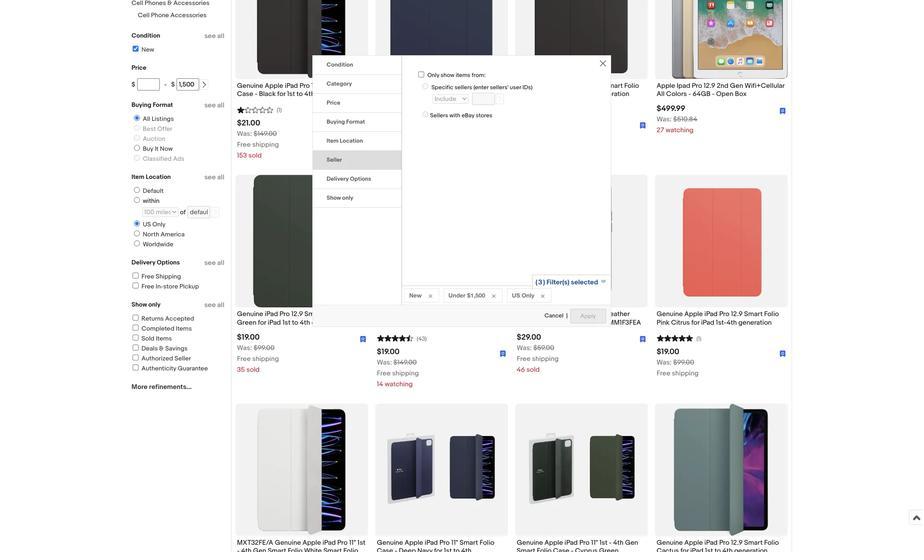 Task type: vqa. For each thing, say whether or not it's contained in the screenshot.
THE '266440622726 )'
no



Task type: locate. For each thing, give the bounding box(es) containing it.
items down the accepted
[[176, 325, 192, 333]]

format up listings
[[153, 101, 173, 109]]

1 vertical spatial show
[[132, 301, 147, 309]]

0 vertical spatial location
[[340, 137, 363, 144]]

genuine for genuine apple ipad pro 11" smart folio case - black for 1st to 4th generation
[[237, 82, 263, 90]]

sold inside was: $149.00 free shipping 153 sold
[[249, 152, 262, 160]]

1 horizontal spatial delivery options
[[327, 175, 372, 183]]

0 vertical spatial cyprus
[[341, 310, 364, 319]]

with left ebay
[[450, 112, 461, 119]]

1st inside the genuine ipad pro 12.9 smart folio cyprus green for ipad 1st to 4th generation
[[283, 318, 291, 327]]

sellers
[[455, 84, 473, 91]]

1 horizontal spatial condition
[[327, 61, 353, 68]]

1 vertical spatial was: $99.00 free shipping
[[657, 358, 699, 378]]

condition
[[132, 32, 160, 39], [327, 61, 353, 68]]

1 black from the left
[[259, 90, 276, 98]]

12.9 inside the genuine ipad pro 12.9 smart folio cyprus green for ipad 1st to 4th generation
[[292, 310, 303, 319]]

1 horizontal spatial cyprus
[[576, 547, 598, 552]]

3 see from the top
[[205, 173, 216, 182]]

genuine apple ipad pro 12.9 smart folio cactus for ipad 1st to 4th generation
[[657, 539, 780, 552]]

folio inside the genuine ipad pro 12.9 smart folio cyprus green for ipad 1st to 4th generation
[[325, 310, 340, 319]]

genuine for genuine apple ipad pro 12.9 smart folio case - black for 1st to 4th generation
[[517, 82, 544, 90]]

genuine inside genuine apple ipad pro 12.9 smart folio pink citrus for ipad 1st-4th generation
[[657, 310, 684, 319]]

[object undefined] image
[[360, 121, 366, 129], [640, 121, 646, 129], [360, 122, 366, 129], [640, 335, 646, 343], [640, 336, 646, 343]]

generation inside genuine apple ipad pro 12.9 smart folio pink citrus for ipad 1st-4th generation
[[739, 318, 772, 327]]

shipping inside was: $149.00 free shipping 153 sold
[[253, 141, 279, 149]]

smart inside genuine apple ipad pro 12.9 smart folio case - black for 1st to 4th generation
[[605, 82, 623, 90]]

gray
[[429, 318, 443, 327]]

0 horizontal spatial delivery options
[[132, 259, 180, 266]]

$510.84
[[674, 115, 698, 124]]

sold right 153
[[249, 152, 262, 160]]

1st
[[287, 90, 295, 98], [442, 90, 450, 98], [567, 90, 575, 98], [283, 318, 291, 327], [455, 318, 463, 327], [358, 539, 366, 547], [600, 539, 608, 547], [444, 547, 452, 552], [706, 547, 714, 552]]

0 vertical spatial 5 out of 5 stars image
[[377, 105, 413, 114]]

1 horizontal spatial navy
[[418, 547, 433, 552]]

1 horizontal spatial item
[[327, 137, 339, 144]]

1 vertical spatial watching
[[385, 380, 413, 389]]

(1) link up $21.00
[[237, 105, 282, 114]]

1 vertical spatial options
[[157, 259, 180, 266]]

see all for show only
[[205, 301, 225, 309]]

mh023fe/a
[[394, 90, 431, 98]]

buying format up all listings link
[[132, 101, 173, 109]]

(1) link down mh023fe/a
[[377, 105, 422, 114]]

5 see all from the top
[[205, 301, 225, 309]]

1 vertical spatial item
[[132, 173, 144, 181]]

returns accepted
[[142, 315, 194, 323]]

genuine inside genuine apple ipad pro 12.9 smart folio case - black for 1st to 4th generation
[[517, 82, 544, 90]]

2 horizontal spatial $19.00
[[657, 347, 680, 356]]

0 horizontal spatial gen
[[253, 547, 266, 552]]

pro inside "genuine apple ipad pro 12.9 smart folio cactus for ipad 1st to 4th generation"
[[720, 539, 730, 547]]

worldwide link
[[130, 241, 175, 248]]

1 horizontal spatial 5 out of 5 stars image
[[657, 334, 693, 342]]

0 horizontal spatial item location
[[132, 173, 171, 181]]

0 horizontal spatial location
[[146, 173, 171, 181]]

apple for genuine apple ipad pro 12.9 smart folio cactus for ipad 1st to 4th generation
[[685, 539, 704, 547]]

smart inside genuine ipad pro 12.9 smart folio deep navy mh023fe/a for 1st to 4th generation
[[445, 82, 463, 90]]

was: inside was: $149.00 free shipping 153 sold
[[237, 130, 252, 138]]

shipping for 35 sold
[[253, 355, 279, 363]]

price down category
[[327, 99, 341, 106]]

all left colors
[[657, 90, 665, 98]]

black right "ids)"
[[539, 90, 556, 98]]

see all
[[205, 32, 225, 40], [205, 101, 225, 110], [205, 173, 225, 182], [205, 259, 225, 267], [205, 301, 225, 309]]

classified ads
[[143, 155, 185, 163]]

cancel button
[[545, 309, 564, 324]]

0 horizontal spatial options
[[157, 259, 180, 266]]

1 horizontal spatial $19.00
[[377, 347, 400, 356]]

0 vertical spatial condition
[[132, 32, 160, 39]]

authenticity guarantee link
[[131, 365, 208, 372]]

apple ipad pro 12.9 2nd gen wifi+cellular all colors - 64gb - open box image
[[655, 0, 788, 79]]

options inside tab list
[[350, 175, 372, 183]]

item
[[327, 137, 339, 144], [132, 173, 144, 181]]

to inside "genuine apple ipad pro 12.9 smart folio cactus for ipad 1st to 4th generation"
[[715, 547, 721, 552]]

1 all from the top
[[218, 32, 225, 40]]

default
[[143, 187, 164, 195]]

$19.00 for $99.00
[[237, 333, 260, 342]]

2 vertical spatial only
[[522, 292, 535, 299]]

1 vertical spatial buying format
[[327, 118, 365, 125]]

2 see from the top
[[205, 101, 216, 110]]

5 out of 5 stars image
[[377, 105, 413, 114], [657, 334, 693, 342]]

1 vertical spatial us
[[512, 292, 521, 299]]

was: inside was: $59.00 free shipping 46 sold
[[517, 344, 532, 352]]

free inside was: $59.00 free shipping 46 sold
[[517, 355, 531, 363]]

- inside genuine apple ipad pro 11" smart folio case - deep navy for 1st to 4th
[[395, 547, 398, 552]]

default link
[[130, 187, 166, 195]]

show
[[327, 194, 341, 202], [132, 301, 147, 309]]

charcoal
[[399, 318, 427, 327]]

4 see all from the top
[[205, 259, 225, 267]]

apple for genuine apple ipad pro 11" smart folio case - charcoal gray for 1st generation
[[405, 310, 424, 319]]

apple for genuine apple ipad pro 11" 1st - 4th gen smart folio case - cyprus green
[[545, 539, 564, 547]]

genuine for genuine apple ipad pro 11" smart folio case - deep navy for 1st to 4th
[[377, 539, 403, 547]]

(1) for $19.00
[[697, 335, 702, 342]]

black up 1 out of 5 stars image
[[259, 90, 276, 98]]

generation
[[317, 90, 350, 98], [471, 90, 505, 98], [597, 90, 630, 98], [312, 318, 345, 327], [464, 318, 498, 327], [739, 318, 772, 327], [735, 547, 768, 552]]

0 vertical spatial green
[[237, 318, 257, 327]]

folio inside genuine apple ipad pro 11" smart folio case - deep navy for 1st to 4th
[[480, 539, 495, 547]]

11" for genuine apple ipad pro 11" smart folio case - deep navy for 1st to 4th
[[452, 539, 458, 547]]

see for show only
[[205, 301, 216, 309]]

buying down category
[[327, 118, 345, 125]]

4th inside 'genuine apple ipad pro 11" smart folio case - black for 1st to 4th generation'
[[305, 90, 315, 98]]

0 vertical spatial items
[[176, 325, 192, 333]]

us right us only radio
[[143, 221, 151, 228]]

1 horizontal spatial price
[[327, 99, 341, 106]]

1 vertical spatial new
[[410, 292, 422, 299]]

$ left minimum value text box
[[132, 81, 135, 88]]

US Only radio
[[134, 221, 140, 227]]

(1) left "sellers with ebay stores" option
[[417, 107, 422, 114]]

1 vertical spatial only
[[152, 221, 166, 228]]

case inside genuine apple ipad pro 11" smart folio case - deep navy for 1st to 4th
[[377, 547, 393, 552]]

1 vertical spatial buying
[[327, 118, 345, 125]]

5 out of 5 stars image down 'citrus'
[[657, 334, 693, 342]]

for inside "genuine apple ipad pro 12.9 smart folio cactus for ipad 1st to 4th generation"
[[681, 547, 689, 552]]

1 vertical spatial delivery
[[132, 259, 156, 266]]

(1) for $21.00
[[277, 107, 282, 114]]

$59.00
[[534, 344, 555, 352]]

1 horizontal spatial (1) link
[[377, 105, 422, 114]]

5 out of 5 stars image down mh023fe/a
[[377, 105, 413, 114]]

sold right 46
[[527, 366, 540, 374]]

0 horizontal spatial new
[[142, 46, 154, 53]]

show only
[[327, 194, 354, 202], [132, 301, 161, 309]]

savings
[[165, 345, 188, 353]]

genuine apple ipad pro 12.9 smart folio cactus for ipad 1st to 4th generation link
[[657, 539, 786, 552]]

0 horizontal spatial (1)
[[277, 107, 282, 114]]

1 horizontal spatial $
[[171, 81, 175, 88]]

all right all listings radio
[[143, 115, 150, 123]]

generation for genuine ipad pro 12.9 smart folio deep navy mh023fe/a for 1st to 4th generation
[[471, 90, 505, 98]]

$29.00
[[517, 333, 542, 342]]

us only link
[[130, 221, 167, 228]]

with inside genuine apple iphone 13 pro leather case with magsafe - wisteria mm1f3fea
[[535, 318, 548, 327]]

genuine apple ipad pro 11" smart folio case - charcoal gray for 1st generation
[[377, 310, 498, 327]]

sold for $29.00
[[527, 366, 540, 374]]

$ left maximum value text field
[[171, 81, 175, 88]]

3 all from the top
[[218, 173, 225, 182]]

smart inside genuine apple ipad pro 11" smart folio case - deep navy for 1st to 4th
[[460, 539, 479, 547]]

deals
[[142, 345, 158, 353]]

colors
[[667, 90, 688, 98]]

pro inside the apple ipad pro 12.9 2nd gen wifi+cellular all colors - 64gb - open box
[[692, 82, 703, 90]]

All Listings radio
[[134, 115, 140, 121]]

1 horizontal spatial show
[[327, 194, 341, 202]]

0 horizontal spatial $99.00
[[254, 344, 275, 352]]

go image
[[212, 209, 219, 216]]

within radio
[[134, 197, 140, 203]]

free inside was: $149.00 free shipping 14 watching
[[377, 369, 391, 378]]

sold items
[[142, 335, 172, 343]]

see all button for delivery options
[[205, 259, 225, 267]]

2 horizontal spatial (1)
[[697, 335, 702, 342]]

0 horizontal spatial condition
[[132, 32, 160, 39]]

item location inside tab list
[[327, 137, 363, 144]]

see for delivery options
[[205, 259, 216, 267]]

4th
[[305, 90, 315, 98], [459, 90, 470, 98], [585, 90, 595, 98], [300, 318, 310, 327], [727, 318, 738, 327], [614, 539, 624, 547], [241, 547, 252, 552], [462, 547, 472, 552], [723, 547, 733, 552]]

condition up category
[[327, 61, 353, 68]]

genuine for genuine apple iphone 13 pro leather case with magsafe - wisteria mm1f3fea
[[517, 310, 544, 319]]

0 horizontal spatial all
[[143, 115, 150, 123]]

0 horizontal spatial format
[[153, 101, 173, 109]]

generation inside the genuine ipad pro 12.9 smart folio cyprus green for ipad 1st to 4th generation
[[312, 318, 345, 327]]

1 see all from the top
[[205, 32, 225, 40]]

cancel
[[545, 312, 564, 319]]

see for item location
[[205, 173, 216, 182]]

genuine apple ipad pro 11" smart folio case - black for 1st to 4th generation image
[[235, 0, 368, 79]]

-
[[164, 81, 167, 88], [255, 90, 258, 98], [535, 90, 538, 98], [689, 90, 692, 98], [713, 90, 715, 98], [395, 318, 398, 327], [578, 318, 581, 327], [610, 539, 612, 547], [237, 547, 240, 552], [395, 547, 398, 552], [571, 547, 574, 552]]

(
[[536, 278, 538, 287]]

genuine apple ipad pro 12.9 smart folio cactus for ipad 1st to 4th generation image
[[674, 404, 769, 536]]

$149.00
[[254, 130, 277, 138], [394, 358, 417, 367]]

0 horizontal spatial show
[[132, 301, 147, 309]]

new up charcoal
[[410, 292, 422, 299]]

of
[[180, 208, 186, 216]]

deals & savings
[[142, 345, 188, 353]]

sold for $19.00
[[247, 366, 260, 374]]

1 horizontal spatial item location
[[327, 137, 363, 144]]

5 all from the top
[[218, 301, 225, 309]]

0 horizontal spatial black
[[259, 90, 276, 98]]

with up $29.00
[[535, 318, 548, 327]]

1 vertical spatial location
[[146, 173, 171, 181]]

case inside genuine apple ipad pro 11" 1st - 4th gen smart folio case - cyprus green
[[554, 547, 570, 552]]

generation for genuine apple ipad pro 12.9 smart folio pink citrus for ipad 1st-4th generation
[[739, 318, 772, 327]]

buying up all listings radio
[[132, 101, 151, 109]]

case for genuine apple ipad pro 12.9 smart folio case - black for 1st to 4th generation
[[517, 90, 534, 98]]

shipping inside was: $149.00 free shipping 14 watching
[[393, 369, 419, 378]]

0 horizontal spatial cyprus
[[341, 310, 364, 319]]

us right $1,500
[[512, 292, 521, 299]]

12.9 inside "genuine apple ipad pro 12.9 smart folio cactus for ipad 1st to 4th generation"
[[732, 539, 743, 547]]

genuine for genuine apple ipad pro 12.9 smart folio cactus for ipad 1st to 4th generation
[[657, 539, 684, 547]]

genuine apple ipad pro 12.9 smart folio case - black for 1st to 4th generation image
[[515, 0, 648, 79]]

$149.00 down (43) link
[[394, 358, 417, 367]]

0 horizontal spatial delivery
[[132, 259, 156, 266]]

ipad
[[677, 82, 691, 90]]

1 horizontal spatial options
[[350, 175, 372, 183]]

0 horizontal spatial only
[[148, 301, 161, 309]]

all listings
[[143, 115, 174, 123]]

show inside tab list
[[327, 194, 341, 202]]

2 all from the top
[[218, 101, 225, 110]]

case
[[237, 90, 253, 98], [517, 90, 534, 98], [377, 318, 393, 327], [517, 318, 534, 327], [377, 547, 393, 552], [554, 547, 570, 552]]

Buy It Now radio
[[134, 145, 140, 151]]

format down category
[[347, 118, 365, 125]]

free in-store pickup link
[[131, 283, 199, 290]]

3 see all button from the top
[[205, 173, 225, 182]]

tab list containing condition
[[313, 56, 402, 208]]

new
[[142, 46, 154, 53], [410, 292, 422, 299]]

navy
[[377, 90, 392, 98], [418, 547, 433, 552]]

1 horizontal spatial $149.00
[[394, 358, 417, 367]]

1 see all button from the top
[[205, 32, 225, 40]]

sold
[[249, 152, 262, 160], [247, 366, 260, 374], [527, 366, 540, 374]]

(1) right 1 out of 5 stars image
[[277, 107, 282, 114]]

0 horizontal spatial (1) link
[[237, 105, 282, 114]]

authenticity guarantee
[[142, 365, 208, 372]]

smart inside genuine apple ipad pro 12.9 smart folio pink citrus for ipad 1st-4th generation
[[745, 310, 763, 319]]

citrus
[[672, 318, 691, 327]]

price down new link
[[132, 64, 147, 72]]

1 vertical spatial format
[[347, 118, 365, 125]]

genuine inside "mxt32fe/a genuine apple ipad pro 11" 1st - 4th gen smart folio white smart folio"
[[275, 539, 301, 547]]

genuine inside genuine apple iphone 13 pro leather case with magsafe - wisteria mm1f3fea
[[517, 310, 544, 319]]

0 vertical spatial navy
[[377, 90, 392, 98]]

11" inside 'genuine apple ipad pro 11" smart folio case - black for 1st to 4th generation'
[[312, 82, 318, 90]]

1 horizontal spatial buying
[[327, 118, 345, 125]]

genuine inside genuine apple ipad pro 11" smart folio case - charcoal gray for 1st generation
[[377, 310, 403, 319]]

buy
[[143, 145, 153, 153]]

ipad inside genuine apple ipad pro 12.9 smart folio case - black for 1st to 4th generation
[[565, 82, 578, 90]]

$19.00 down pink
[[657, 347, 680, 356]]

delivery
[[327, 175, 349, 183], [132, 259, 156, 266]]

Free In-store Pickup checkbox
[[133, 283, 138, 289]]

genuine ipad pro 12.9 smart folio deep navy mh023fe/a for 1st to 4th generation image
[[391, 0, 493, 79]]

2 $ from the left
[[171, 81, 175, 88]]

north america link
[[130, 231, 187, 238]]

5 see all button from the top
[[205, 301, 225, 309]]

1 horizontal spatial deep
[[481, 82, 498, 90]]

item location
[[327, 137, 363, 144], [132, 173, 171, 181]]

4 see all button from the top
[[205, 259, 225, 267]]

Maximum Value text field
[[177, 78, 200, 91]]

Completed Items checkbox
[[133, 325, 138, 331]]

$19.00 for $149.00
[[377, 347, 400, 356]]

best offer link
[[130, 125, 174, 133]]

north
[[143, 231, 159, 238]]

apple for genuine apple iphone 13 pro leather case with magsafe - wisteria mm1f3fea
[[545, 310, 564, 319]]

4 see from the top
[[205, 259, 216, 267]]

all for show only
[[218, 301, 225, 309]]

(1) link for $19.00
[[657, 334, 702, 342]]

1 out of 5 stars image
[[237, 105, 273, 114]]

items
[[176, 325, 192, 333], [156, 335, 172, 343]]

condition up new link
[[132, 32, 160, 39]]

$99.00 inside was: $99.00 free shipping 35 sold
[[254, 344, 275, 352]]

only
[[342, 194, 354, 202], [148, 301, 161, 309]]

1 horizontal spatial items
[[176, 325, 192, 333]]

2 see all from the top
[[205, 101, 225, 110]]

1 horizontal spatial format
[[347, 118, 365, 125]]

genuine ipad pro 12.9 smart folio cyprus green for ipad 1st to 4th generation image
[[254, 175, 350, 308]]

see all for delivery options
[[205, 259, 225, 267]]

0 horizontal spatial only
[[152, 221, 166, 228]]

1st inside genuine apple ipad pro 11" smart folio case - charcoal gray for 1st generation
[[455, 318, 463, 327]]

see for condition
[[205, 32, 216, 40]]

1 vertical spatial deep
[[399, 547, 416, 552]]

deep inside genuine ipad pro 12.9 smart folio deep navy mh023fe/a for 1st to 4th generation
[[481, 82, 498, 90]]

was: inside was: $510.84 27 watching
[[657, 115, 672, 124]]

Specific sellers (enter sellers' user IDs) radio
[[423, 83, 429, 89]]

11" for genuine apple ipad pro 11" smart folio case - black for 1st to 4th generation
[[312, 82, 318, 90]]

$19.00
[[237, 333, 260, 342], [377, 347, 400, 356], [657, 347, 680, 356]]

1 see from the top
[[205, 32, 216, 40]]

11" inside "mxt32fe/a genuine apple ipad pro 11" 1st - 4th gen smart folio white smart folio"
[[349, 539, 356, 547]]

pickup
[[180, 283, 199, 290]]

sold right 35
[[247, 366, 260, 374]]

watching right 14
[[385, 380, 413, 389]]

new right the new checkbox at top
[[142, 46, 154, 53]]

genuine apple ipad pro 11" 1st - 4th gen smart folio case - cyprus green link
[[517, 539, 646, 552]]

0 horizontal spatial price
[[132, 64, 147, 72]]

5 see from the top
[[205, 301, 216, 309]]

genuine for genuine apple ipad pro 12.9 smart folio pink citrus for ipad 1st-4th generation
[[657, 310, 684, 319]]

apple inside 'genuine apple ipad pro 11" smart folio case - black for 1st to 4th generation'
[[265, 82, 284, 90]]

apple inside genuine apple ipad pro 11" smart folio case - charcoal gray for 1st generation
[[405, 310, 424, 319]]

$ for minimum value text box
[[132, 81, 135, 88]]

1st inside genuine ipad pro 12.9 smart folio deep navy mh023fe/a for 1st to 4th generation
[[442, 90, 450, 98]]

genuine inside the genuine ipad pro 12.9 smart folio cyprus green for ipad 1st to 4th generation
[[237, 310, 263, 319]]

Only show items from: checkbox
[[419, 72, 425, 77]]

$99.00
[[394, 130, 415, 138], [254, 344, 275, 352], [674, 358, 695, 367]]

0 horizontal spatial item
[[132, 173, 144, 181]]

free inside was: $149.00 free shipping 153 sold
[[237, 141, 251, 149]]

1 $ from the left
[[132, 81, 135, 88]]

buying format
[[132, 101, 173, 109], [327, 118, 365, 125]]

apple inside genuine apple ipad pro 12.9 smart folio case - black for 1st to 4th generation
[[545, 82, 564, 90]]

2 see all button from the top
[[205, 101, 225, 110]]

1 vertical spatial with
[[535, 318, 548, 327]]

0 horizontal spatial 5 out of 5 stars image
[[377, 105, 413, 114]]

all for delivery options
[[218, 259, 225, 267]]

2 horizontal spatial $99.00
[[674, 358, 695, 367]]

Auction radio
[[134, 135, 140, 141]]

$149.00 down $21.00
[[254, 130, 277, 138]]

$19.00 down 4.5 out of 5 stars image
[[377, 347, 400, 356]]

0 vertical spatial buying format
[[132, 101, 173, 109]]

see all button for show only
[[205, 301, 225, 309]]

1 vertical spatial navy
[[418, 547, 433, 552]]

buying format down category
[[327, 118, 365, 125]]

0 vertical spatial show
[[327, 194, 341, 202]]

black
[[259, 90, 276, 98], [539, 90, 556, 98]]

genuine inside genuine ipad pro 12.9 smart folio deep navy mh023fe/a for 1st to 4th generation
[[377, 82, 403, 90]]

sold inside was: $99.00 free shipping 35 sold
[[247, 366, 260, 374]]

sold items link
[[131, 335, 172, 343]]

see all button for item location
[[205, 173, 225, 182]]

generation inside genuine ipad pro 12.9 smart folio deep navy mh023fe/a for 1st to 4th generation
[[471, 90, 505, 98]]

4 all from the top
[[218, 259, 225, 267]]

13
[[588, 310, 594, 319]]

Sellers with eBay stores radio
[[423, 112, 429, 117]]

1 vertical spatial items
[[156, 335, 172, 343]]

0 horizontal spatial $149.00
[[254, 130, 277, 138]]

0 horizontal spatial with
[[450, 112, 461, 119]]

genuine ipad pro 12.9 smart folio deep navy mh023fe/a for 1st to 4th generation link
[[377, 82, 506, 101]]

Authorized Seller checkbox
[[133, 355, 138, 361]]

case inside genuine apple ipad pro 11" smart folio case - charcoal gray for 1st generation
[[377, 318, 393, 327]]

(1) link down 'citrus'
[[657, 334, 702, 342]]

sold inside was: $59.00 free shipping 46 sold
[[527, 366, 540, 374]]

items up deals & savings
[[156, 335, 172, 343]]

$19.00 up was: $99.00 free shipping 35 sold
[[237, 333, 260, 342]]

0 horizontal spatial us
[[143, 221, 151, 228]]

apple for genuine apple ipad pro 12.9 smart folio pink citrus for ipad 1st-4th generation
[[685, 310, 704, 319]]

1st inside "genuine apple ipad pro 12.9 smart folio cactus for ipad 1st to 4th generation"
[[706, 547, 714, 552]]

gen inside the apple ipad pro 12.9 2nd gen wifi+cellular all colors - 64gb - open box
[[731, 82, 744, 90]]

14
[[377, 380, 384, 389]]

Authenticity Guarantee checkbox
[[133, 365, 138, 371]]

gen inside "mxt32fe/a genuine apple ipad pro 11" 1st - 4th gen smart folio white smart folio"
[[253, 547, 266, 552]]

auction
[[143, 135, 165, 143]]

1 horizontal spatial all
[[657, 90, 665, 98]]

all inside the apple ipad pro 12.9 2nd gen wifi+cellular all colors - 64gb - open box
[[657, 90, 665, 98]]

(1) down genuine apple ipad pro 12.9 smart folio pink citrus for ipad 1st-4th generation
[[697, 335, 702, 342]]

[object undefined] image
[[780, 106, 786, 114], [780, 108, 786, 114], [640, 122, 646, 129], [360, 335, 366, 343], [360, 336, 366, 343], [500, 349, 506, 357], [780, 349, 786, 357], [500, 351, 506, 357], [780, 351, 786, 357]]

genuine for genuine apple ipad pro 11" 1st - 4th gen smart folio case - cyprus green
[[517, 539, 544, 547]]

genuine apple ipad pro 11" smart folio case - charcoal gray for 1st generation link
[[377, 310, 506, 329]]

for
[[278, 90, 286, 98], [432, 90, 441, 98], [558, 90, 566, 98], [258, 318, 266, 327], [445, 318, 453, 327], [692, 318, 700, 327], [435, 547, 443, 552], [681, 547, 689, 552]]

0 vertical spatial item
[[327, 137, 339, 144]]

1 vertical spatial item location
[[132, 173, 171, 181]]

apple inside "genuine apple ipad pro 12.9 smart folio cactus for ipad 1st to 4th generation"
[[685, 539, 704, 547]]

2 black from the left
[[539, 90, 556, 98]]

1 horizontal spatial location
[[340, 137, 363, 144]]

sellers with ebay stores
[[430, 112, 493, 119]]

(1)
[[277, 107, 282, 114], [417, 107, 422, 114], [697, 335, 702, 342]]

1 horizontal spatial new
[[410, 292, 422, 299]]

genuine inside genuine apple ipad pro 11" 1st - 4th gen smart folio case - cyprus green
[[517, 539, 544, 547]]

smart inside genuine apple ipad pro 11" 1st - 4th gen smart folio case - cyprus green
[[517, 547, 536, 552]]

shipping inside was: $59.00 free shipping 46 sold
[[533, 355, 559, 363]]

mm1f3fea
[[609, 318, 642, 327]]

12.9 inside the apple ipad pro 12.9 2nd gen wifi+cellular all colors - 64gb - open box
[[704, 82, 716, 90]]

folio inside genuine ipad pro 12.9 smart folio deep navy mh023fe/a for 1st to 4th generation
[[465, 82, 480, 90]]

under
[[449, 292, 466, 299]]

watching down $510.84
[[666, 126, 694, 135]]

4.5 out of 5 stars image
[[377, 334, 413, 342]]

apple inside genuine apple ipad pro 12.9 smart folio pink citrus for ipad 1st-4th generation
[[685, 310, 704, 319]]

0 vertical spatial deep
[[481, 82, 498, 90]]

tab list
[[313, 56, 402, 208]]

0 horizontal spatial buying
[[132, 101, 151, 109]]

0 vertical spatial options
[[350, 175, 372, 183]]

0 vertical spatial us only
[[143, 221, 166, 228]]

shipping for 46 sold
[[533, 355, 559, 363]]

11" inside genuine apple ipad pro 11" smart folio case - deep navy for 1st to 4th
[[452, 539, 458, 547]]

deep
[[481, 82, 498, 90], [399, 547, 416, 552]]

3 see all from the top
[[205, 173, 225, 182]]

0 vertical spatial seller
[[327, 156, 342, 164]]

1st inside genuine apple ipad pro 11" 1st - 4th gen smart folio case - cyprus green
[[600, 539, 608, 547]]

seller
[[327, 156, 342, 164], [175, 355, 191, 362]]

ipad
[[285, 82, 298, 90], [405, 82, 418, 90], [565, 82, 578, 90], [265, 310, 278, 319], [425, 310, 438, 319], [705, 310, 718, 319], [268, 318, 281, 327], [702, 318, 715, 327], [323, 539, 336, 547], [425, 539, 438, 547], [565, 539, 578, 547], [705, 539, 718, 547], [691, 547, 704, 552]]

generation inside 'genuine apple ipad pro 11" smart folio case - black for 1st to 4th generation'
[[317, 90, 350, 98]]

0 vertical spatial show only
[[327, 194, 354, 202]]

1 vertical spatial cyprus
[[576, 547, 598, 552]]

1 vertical spatial us only
[[512, 292, 535, 299]]

0 vertical spatial delivery
[[327, 175, 349, 183]]

free in-store pickup
[[142, 283, 199, 290]]

cyprus inside the genuine ipad pro 12.9 smart folio cyprus green for ipad 1st to 4th generation
[[341, 310, 364, 319]]

1 vertical spatial $149.00
[[394, 358, 417, 367]]

generation for genuine apple ipad pro 11" smart folio case - charcoal gray for 1st generation
[[464, 318, 498, 327]]

pro inside genuine apple ipad pro 11" 1st - 4th gen smart folio case - cyprus green
[[580, 539, 590, 547]]

5 out of 5 stars image for $19.00
[[657, 334, 693, 342]]

0 horizontal spatial watching
[[385, 380, 413, 389]]

- inside genuine apple ipad pro 11" smart folio case - charcoal gray for 1st generation
[[395, 318, 398, 327]]

0 horizontal spatial seller
[[175, 355, 191, 362]]

ipad inside 'genuine apple ipad pro 11" smart folio case - black for 1st to 4th generation'
[[285, 82, 298, 90]]

best offer
[[143, 125, 172, 133]]

case inside genuine apple iphone 13 pro leather case with magsafe - wisteria mm1f3fea
[[517, 318, 534, 327]]

genuine ipad pro 12.9 smart folio cyprus green for ipad 1st to 4th generation
[[237, 310, 364, 327]]

genuine apple ipad pro 11" smart folio case - deep navy for 1st to 4th image
[[375, 404, 508, 536]]

1 horizontal spatial watching
[[666, 126, 694, 135]]

0 vertical spatial all
[[657, 90, 665, 98]]

(1) link for was:
[[377, 105, 422, 114]]

to inside genuine ipad pro 12.9 smart folio deep navy mh023fe/a for 1st to 4th generation
[[452, 90, 458, 98]]



Task type: describe. For each thing, give the bounding box(es) containing it.
ipad inside genuine apple ipad pro 11" smart folio case - charcoal gray for 1st generation
[[425, 310, 438, 319]]

accessories
[[171, 11, 207, 19]]

1st inside genuine apple ipad pro 11" smart folio case - deep navy for 1st to 4th
[[444, 547, 452, 552]]

genuine apple iphone 13 pro leather case with magsafe - wisteria mm1f3fea link
[[517, 310, 646, 329]]

11" for genuine apple ipad pro 11" smart folio case - charcoal gray for 1st generation
[[452, 310, 458, 319]]

0 vertical spatial delivery options
[[327, 175, 372, 183]]

was: $149.00 free shipping 153 sold
[[237, 130, 279, 160]]

only show items from:
[[428, 72, 486, 79]]

smart inside the genuine ipad pro 12.9 smart folio cyprus green for ipad 1st to 4th generation
[[305, 310, 323, 319]]

folio inside 'genuine apple ipad pro 11" smart folio case - black for 1st to 4th generation'
[[340, 82, 355, 90]]

returns accepted link
[[131, 315, 194, 323]]

was: inside was: $149.00 free shipping 14 watching
[[377, 358, 392, 367]]

153
[[237, 152, 247, 160]]

all for condition
[[218, 32, 225, 40]]

0 vertical spatial with
[[450, 112, 461, 119]]

Classified Ads radio
[[134, 155, 140, 161]]

filter(s)
[[547, 278, 570, 287]]

pro inside genuine apple ipad pro 12.9 smart folio pink citrus for ipad 1st-4th generation
[[720, 310, 730, 319]]

pro inside the genuine ipad pro 12.9 smart folio cyprus green for ipad 1st to 4th generation
[[280, 310, 290, 319]]

leather
[[607, 310, 630, 319]]

buying format inside tab list
[[327, 118, 365, 125]]

Sold Items checkbox
[[133, 335, 138, 341]]

authorized
[[142, 355, 173, 362]]

folio inside genuine apple ipad pro 12.9 smart folio pink citrus for ipad 1st-4th generation
[[765, 310, 780, 319]]

27
[[657, 126, 665, 135]]

- inside genuine apple iphone 13 pro leather case with magsafe - wisteria mm1f3fea
[[578, 318, 581, 327]]

1 vertical spatial price
[[327, 99, 341, 106]]

Deals & Savings checkbox
[[133, 345, 138, 351]]

black for genuine apple ipad pro 12.9 smart folio case - black for 1st to 4th generation
[[539, 90, 556, 98]]

sellers'
[[490, 84, 509, 91]]

Free Shipping checkbox
[[133, 273, 138, 279]]

auction link
[[130, 135, 167, 143]]

1 vertical spatial show only
[[132, 301, 161, 309]]

mxt32fe/a genuine apple ipad pro 11" 1st - 4th gen smart folio white smart folio
[[237, 539, 366, 552]]

1st inside "mxt32fe/a genuine apple ipad pro 11" 1st - 4th gen smart folio white smart folio"
[[358, 539, 366, 547]]

open
[[717, 90, 734, 98]]

smart inside genuine apple ipad pro 11" smart folio case - charcoal gray for 1st generation
[[460, 310, 479, 319]]

free shipping link
[[131, 273, 181, 280]]

generation for genuine apple ipad pro 12.9 smart folio cactus for ipad 1st to 4th generation
[[735, 547, 768, 552]]

genuine apple ipad pro 12.9 smart folio case - black for 1st to 4th generation link
[[517, 82, 646, 101]]

to inside genuine apple ipad pro 12.9 smart folio case - black for 1st to 4th generation
[[577, 90, 583, 98]]

for inside 'genuine apple ipad pro 11" smart folio case - black for 1st to 4th generation'
[[278, 90, 286, 98]]

see all button for condition
[[205, 32, 225, 40]]

now
[[160, 145, 173, 153]]

1 vertical spatial only
[[148, 301, 161, 309]]

gen inside genuine apple ipad pro 11" 1st - 4th gen smart folio case - cyprus green
[[626, 539, 639, 547]]

items for sold items
[[156, 335, 172, 343]]

1 vertical spatial condition
[[327, 61, 353, 68]]

wifi+cellular
[[745, 82, 785, 90]]

35
[[237, 366, 245, 374]]

apple ipad pro 12.9 2nd gen wifi+cellular all colors - 64gb - open box link
[[657, 82, 786, 101]]

returns
[[142, 315, 164, 323]]

items for completed items
[[176, 325, 192, 333]]

$499.99
[[657, 104, 686, 113]]

apple inside the apple ipad pro 12.9 2nd gen wifi+cellular all colors - 64gb - open box
[[657, 82, 676, 90]]

was: $99.00 free shipping 35 sold
[[237, 344, 279, 374]]

black for genuine apple ipad pro 11" smart folio case - black for 1st to 4th generation
[[259, 90, 276, 98]]

4th inside "genuine apple ipad pro 12.9 smart folio cactus for ipad 1st to 4th generation"
[[723, 547, 733, 552]]

- inside "mxt32fe/a genuine apple ipad pro 11" 1st - 4th gen smart folio white smart folio"
[[237, 547, 240, 552]]

1 horizontal spatial (1)
[[417, 107, 422, 114]]

shipping for 153 sold
[[253, 141, 279, 149]]

submit price range image
[[201, 82, 208, 88]]

1st inside 'genuine apple ipad pro 11" smart folio case - black for 1st to 4th generation'
[[287, 90, 295, 98]]

genuine apple ipad pro 11" smart folio case - black for 1st to 4th generation link
[[237, 82, 366, 101]]

genuine apple ipad pro 12.9 smart folio pink citrus for ipad 1st-4th generation image
[[655, 175, 788, 308]]

ipad inside genuine apple ipad pro 11" smart folio case - deep navy for 1st to 4th
[[425, 539, 438, 547]]

pro inside genuine apple ipad pro 11" smart folio case - deep navy for 1st to 4th
[[440, 539, 450, 547]]

apple for genuine apple ipad pro 11" smart folio case - deep navy for 1st to 4th
[[405, 539, 424, 547]]

it
[[155, 145, 159, 153]]

default text field
[[188, 206, 210, 218]]

genuine apple ipad pro 11" smart folio case - charcoal gray for 1st generation image
[[393, 175, 490, 308]]

0 vertical spatial us
[[143, 221, 151, 228]]

generation for genuine ipad pro 12.9 smart folio cyprus green for ipad 1st to 4th generation
[[312, 318, 345, 327]]

stores
[[476, 112, 493, 119]]

ipad inside genuine apple ipad pro 11" 1st - 4th gen smart folio case - cyprus green
[[565, 539, 578, 547]]

$149.00 for $21.00
[[254, 130, 277, 138]]

magsafe
[[549, 318, 576, 327]]

iphone
[[565, 310, 586, 319]]

(enter
[[474, 84, 489, 91]]

&
[[159, 345, 164, 353]]

0 vertical spatial only
[[342, 194, 354, 202]]

0 vertical spatial buying
[[132, 101, 151, 109]]

- inside 'genuine apple ipad pro 11" smart folio case - black for 1st to 4th generation'
[[255, 90, 258, 98]]

$149.00 for $19.00
[[394, 358, 417, 367]]

specific
[[432, 84, 454, 91]]

to inside 'genuine apple ipad pro 11" smart folio case - black for 1st to 4th generation'
[[297, 90, 303, 98]]

(43)
[[417, 335, 427, 342]]

New checkbox
[[133, 46, 138, 52]]

from:
[[472, 72, 486, 79]]

mxt32fe/a
[[237, 539, 273, 547]]

64gb
[[693, 90, 711, 98]]

Default radio
[[134, 187, 140, 193]]

refinements...
[[149, 383, 192, 391]]

all for item location
[[218, 173, 225, 182]]

Apply submit
[[571, 309, 606, 323]]

1 horizontal spatial show only
[[327, 194, 354, 202]]

for inside genuine apple ipad pro 11" smart folio case - deep navy for 1st to 4th
[[435, 547, 443, 552]]

accepted
[[165, 315, 194, 323]]

was: $59.00 free shipping 46 sold
[[517, 344, 559, 374]]

1 horizontal spatial only
[[428, 72, 440, 79]]

4th inside genuine apple ipad pro 11" smart folio case - deep navy for 1st to 4th
[[462, 547, 472, 552]]

$21.00
[[237, 119, 260, 128]]

4th inside genuine apple ipad pro 12.9 smart folio pink citrus for ipad 1st-4th generation
[[727, 318, 738, 327]]

free inside was: $99.00 free shipping 35 sold
[[237, 355, 251, 363]]

2 vertical spatial $99.00
[[674, 358, 695, 367]]

4th inside the genuine ipad pro 12.9 smart folio cyprus green for ipad 1st to 4th generation
[[300, 318, 310, 327]]

cell phone accessories link
[[138, 11, 207, 19]]

genuine apple iphone 13 pro leather case with magsafe - wisteria mm1f3fea image
[[515, 175, 648, 308]]

generation inside genuine apple ipad pro 12.9 smart folio case - black for 1st to 4th generation
[[597, 90, 630, 98]]

wisteria
[[582, 318, 607, 327]]

completed
[[142, 325, 175, 333]]

all listings link
[[130, 115, 176, 123]]

seller inside tab list
[[327, 156, 342, 164]]

more refinements...
[[132, 383, 192, 391]]

see for buying format
[[205, 101, 216, 110]]

sold
[[142, 335, 155, 343]]

Returns Accepted checkbox
[[133, 315, 138, 321]]

classified ads link
[[130, 155, 186, 163]]

shipping
[[156, 273, 181, 280]]

shipping for 14 watching
[[393, 369, 419, 378]]

genuine apple ipad pro 12.9 smart folio pink citrus for ipad 1st-4th generation
[[657, 310, 780, 327]]

genuine for genuine ipad pro 12.9 smart folio deep navy mh023fe/a for 1st to 4th generation
[[377, 82, 403, 90]]

12.9 inside genuine ipad pro 12.9 smart folio deep navy mh023fe/a for 1st to 4th generation
[[432, 82, 443, 90]]

specific sellers (enter sellers' user ids)
[[432, 84, 533, 91]]

1 horizontal spatial $99.00
[[394, 130, 415, 138]]

buy it now
[[143, 145, 173, 153]]

north america
[[143, 231, 185, 238]]

cactus
[[657, 547, 680, 552]]

folio inside "genuine apple ipad pro 12.9 smart folio cactus for ipad 1st to 4th generation"
[[765, 539, 780, 547]]

11" for genuine apple ipad pro 11" 1st - 4th gen smart folio case - cyprus green
[[592, 539, 598, 547]]

- inside genuine apple ipad pro 12.9 smart folio case - black for 1st to 4th generation
[[535, 90, 538, 98]]

1 horizontal spatial us
[[512, 292, 521, 299]]

completed items link
[[131, 325, 192, 333]]

worldwide
[[143, 241, 174, 248]]

12.9 inside genuine apple ipad pro 12.9 smart folio pink citrus for ipad 1st-4th generation
[[732, 310, 743, 319]]

3
[[539, 278, 543, 287]]

was: inside was: $99.00 free shipping 35 sold
[[237, 344, 252, 352]]

completed items
[[142, 325, 192, 333]]

12.9 inside genuine apple ipad pro 12.9 smart folio case - black for 1st to 4th generation
[[592, 82, 603, 90]]

ipad inside genuine ipad pro 12.9 smart folio deep navy mh023fe/a for 1st to 4th generation
[[405, 82, 418, 90]]

1 horizontal spatial was: $99.00 free shipping
[[657, 358, 699, 378]]

genuine for genuine apple ipad pro 11" smart folio case - charcoal gray for 1st generation
[[377, 310, 403, 319]]

store
[[163, 283, 178, 290]]

cyprus inside genuine apple ipad pro 11" 1st - 4th gen smart folio case - cyprus green
[[576, 547, 598, 552]]

4th inside genuine apple ipad pro 12.9 smart folio case - black for 1st to 4th generation
[[585, 90, 595, 98]]

close image
[[600, 60, 606, 67]]

pro inside "mxt32fe/a genuine apple ipad pro 11" 1st - 4th gen smart folio white smart folio"
[[338, 539, 348, 547]]

5 out of 5 stars image for was:
[[377, 105, 413, 114]]

genuine for genuine ipad pro 12.9 smart folio cyprus green for ipad 1st to 4th generation
[[237, 310, 263, 319]]

$ for maximum value text field
[[171, 81, 175, 88]]

pro inside genuine ipad pro 12.9 smart folio deep navy mh023fe/a for 1st to 4th generation
[[420, 82, 430, 90]]

4th inside genuine ipad pro 12.9 smart folio deep navy mh023fe/a for 1st to 4th generation
[[459, 90, 470, 98]]

genuine apple ipad pro 11" 1st - 4th gen smart folio case - cyprus green image
[[515, 404, 648, 536]]

0 vertical spatial format
[[153, 101, 173, 109]]

folio inside genuine apple ipad pro 12.9 smart folio case - black for 1st to 4th generation
[[625, 82, 640, 90]]

North America radio
[[134, 231, 140, 237]]

america
[[161, 231, 185, 238]]

see all button for buying format
[[205, 101, 225, 110]]

ads
[[173, 155, 185, 163]]

0 horizontal spatial buying format
[[132, 101, 173, 109]]

0 horizontal spatial was: $99.00 free shipping
[[377, 130, 419, 149]]

was: $149.00 free shipping 14 watching
[[377, 358, 419, 389]]

navy inside genuine ipad pro 12.9 smart folio deep navy mh023fe/a for 1st to 4th generation
[[377, 90, 392, 98]]

1 vertical spatial all
[[143, 115, 150, 123]]

2 horizontal spatial only
[[522, 292, 535, 299]]

ipad inside "mxt32fe/a genuine apple ipad pro 11" 1st - 4th gen smart folio white smart folio"
[[323, 539, 336, 547]]

was: $510.84 27 watching
[[657, 115, 698, 135]]

case for genuine apple ipad pro 11" smart folio case - charcoal gray for 1st generation
[[377, 318, 393, 327]]

folio inside genuine apple ipad pro 11" 1st - 4th gen smart folio case - cyprus green
[[537, 547, 552, 552]]

cell phone accessories
[[138, 11, 207, 19]]

to inside genuine apple ipad pro 11" smart folio case - deep navy for 1st to 4th
[[454, 547, 460, 552]]

case for genuine apple ipad pro 11" smart folio case - black for 1st to 4th generation
[[237, 90, 253, 98]]

for inside the genuine ipad pro 12.9 smart folio cyprus green for ipad 1st to 4th generation
[[258, 318, 266, 327]]

Minimum Value text field
[[137, 78, 160, 91]]

for inside genuine apple ipad pro 11" smart folio case - charcoal gray for 1st generation
[[445, 318, 453, 327]]

case for genuine apple ipad pro 11" smart folio case - deep navy for 1st to 4th
[[377, 547, 393, 552]]

genuine apple ipad pro 12.9 smart folio pink citrus for ipad 1st-4th generation link
[[657, 310, 786, 329]]

all for buying format
[[218, 101, 225, 110]]

items
[[456, 72, 471, 79]]

4th inside "mxt32fe/a genuine apple ipad pro 11" 1st - 4th gen smart folio white smart folio"
[[241, 547, 252, 552]]

pro inside genuine apple ipad pro 11" smart folio case - charcoal gray for 1st generation
[[440, 310, 450, 319]]

for inside genuine apple ipad pro 12.9 smart folio case - black for 1st to 4th generation
[[558, 90, 566, 98]]

cell
[[138, 11, 150, 19]]

ebay
[[462, 112, 475, 119]]

pink
[[657, 318, 670, 327]]

sold for $21.00
[[249, 152, 262, 160]]

1st inside genuine apple ipad pro 12.9 smart folio case - black for 1st to 4th generation
[[567, 90, 575, 98]]

apple inside "mxt32fe/a genuine apple ipad pro 11" 1st - 4th gen smart folio white smart folio"
[[303, 539, 321, 547]]

1st-
[[717, 318, 727, 327]]

location inside tab list
[[340, 137, 363, 144]]

green inside the genuine ipad pro 12.9 smart folio cyprus green for ipad 1st to 4th generation
[[237, 318, 257, 327]]

( 3 ) filter(s) selected
[[536, 278, 599, 287]]

under $1,500
[[449, 292, 486, 299]]

smart inside 'genuine apple ipad pro 11" smart folio case - black for 1st to 4th generation'
[[320, 82, 339, 90]]

see all for buying format
[[205, 101, 225, 110]]

for inside genuine ipad pro 12.9 smart folio deep navy mh023fe/a for 1st to 4th generation
[[432, 90, 441, 98]]

Best Offer radio
[[134, 125, 140, 131]]

Worldwide radio
[[134, 241, 140, 246]]

in-
[[156, 283, 163, 290]]

see all for item location
[[205, 173, 225, 182]]

4th inside genuine apple ipad pro 11" 1st - 4th gen smart folio case - cyprus green
[[614, 539, 624, 547]]

(1) link for $21.00
[[237, 105, 282, 114]]

genuine apple ipad pro 11" 1st - 4th gen smart folio case - cyprus green
[[517, 539, 639, 552]]

Enter seller's name or multiple seller names separated by a comma or a space text field
[[473, 93, 495, 105]]

for inside genuine apple ipad pro 12.9 smart folio pink citrus for ipad 1st-4th generation
[[692, 318, 700, 327]]

new link
[[131, 46, 154, 53]]

mxt32fe/a genuine apple ipad pro 11" 1st - 4th gen smart folio white smart folio image
[[235, 404, 368, 536]]

pro inside 'genuine apple ipad pro 11" smart folio case - black for 1st to 4th generation'
[[300, 82, 310, 90]]

authorized seller link
[[131, 355, 191, 362]]

see all for condition
[[205, 32, 225, 40]]

sellers
[[430, 112, 449, 119]]

apple for genuine apple ipad pro 12.9 smart folio case - black for 1st to 4th generation
[[545, 82, 564, 90]]

46
[[517, 366, 525, 374]]

white
[[304, 547, 322, 552]]

genuine ipad pro 12.9 smart folio deep navy mh023fe/a for 1st to 4th generation
[[377, 82, 505, 98]]

apple for genuine apple ipad pro 11" smart folio case - black for 1st to 4th generation
[[265, 82, 284, 90]]

submit seller name image
[[497, 96, 503, 102]]

1 vertical spatial seller
[[175, 355, 191, 362]]



